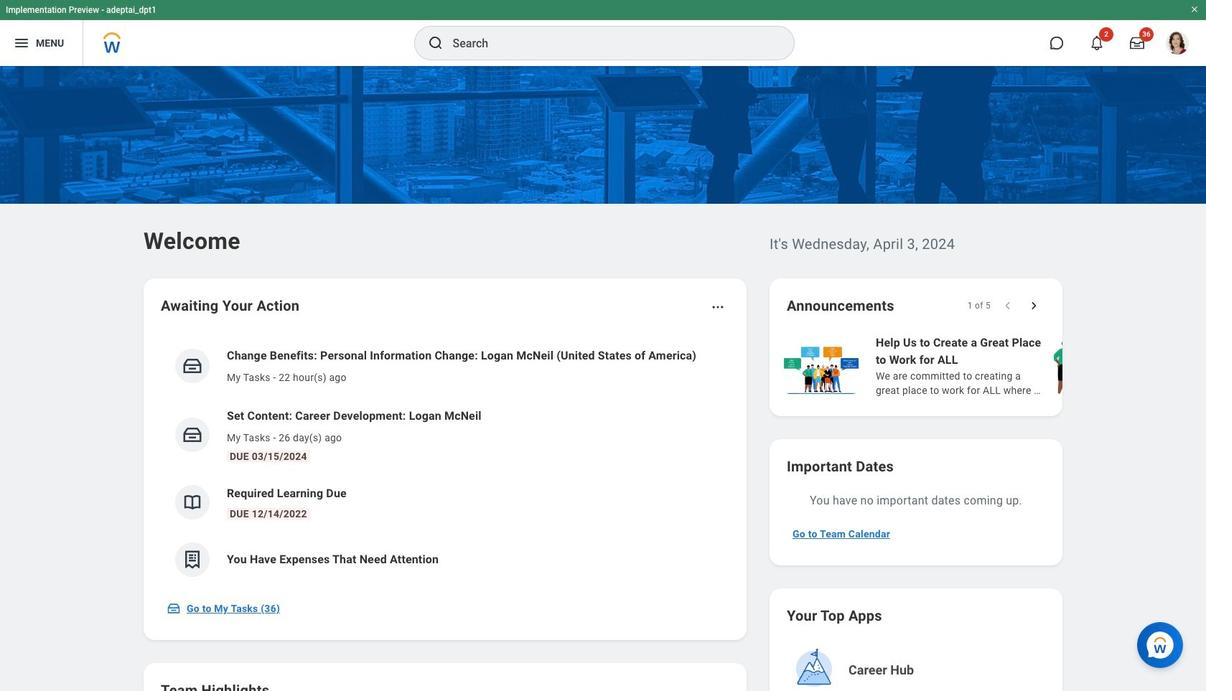 Task type: vqa. For each thing, say whether or not it's contained in the screenshot.
second Country is China or Hong Kong? Link from the bottom of the page
no



Task type: locate. For each thing, give the bounding box(es) containing it.
2 vertical spatial inbox image
[[167, 602, 181, 616]]

search image
[[427, 34, 444, 52]]

1 horizontal spatial list
[[781, 333, 1207, 399]]

main content
[[0, 66, 1207, 692]]

chevron right small image
[[1027, 299, 1041, 313]]

Search Workday  search field
[[453, 27, 765, 59]]

list
[[781, 333, 1207, 399], [161, 336, 730, 589]]

chevron left small image
[[1001, 299, 1016, 313]]

status
[[968, 300, 991, 312]]

inbox image
[[182, 356, 203, 377], [182, 424, 203, 446], [167, 602, 181, 616]]

related actions image
[[711, 300, 725, 315]]

0 horizontal spatial list
[[161, 336, 730, 589]]

banner
[[0, 0, 1207, 66]]

close environment banner image
[[1191, 5, 1199, 14]]

1 vertical spatial inbox image
[[182, 424, 203, 446]]



Task type: describe. For each thing, give the bounding box(es) containing it.
profile logan mcneil image
[[1166, 32, 1189, 58]]

book open image
[[182, 492, 203, 514]]

0 vertical spatial inbox image
[[182, 356, 203, 377]]

notifications large image
[[1090, 36, 1105, 50]]

inbox large image
[[1130, 36, 1145, 50]]

justify image
[[13, 34, 30, 52]]

dashboard expenses image
[[182, 549, 203, 571]]



